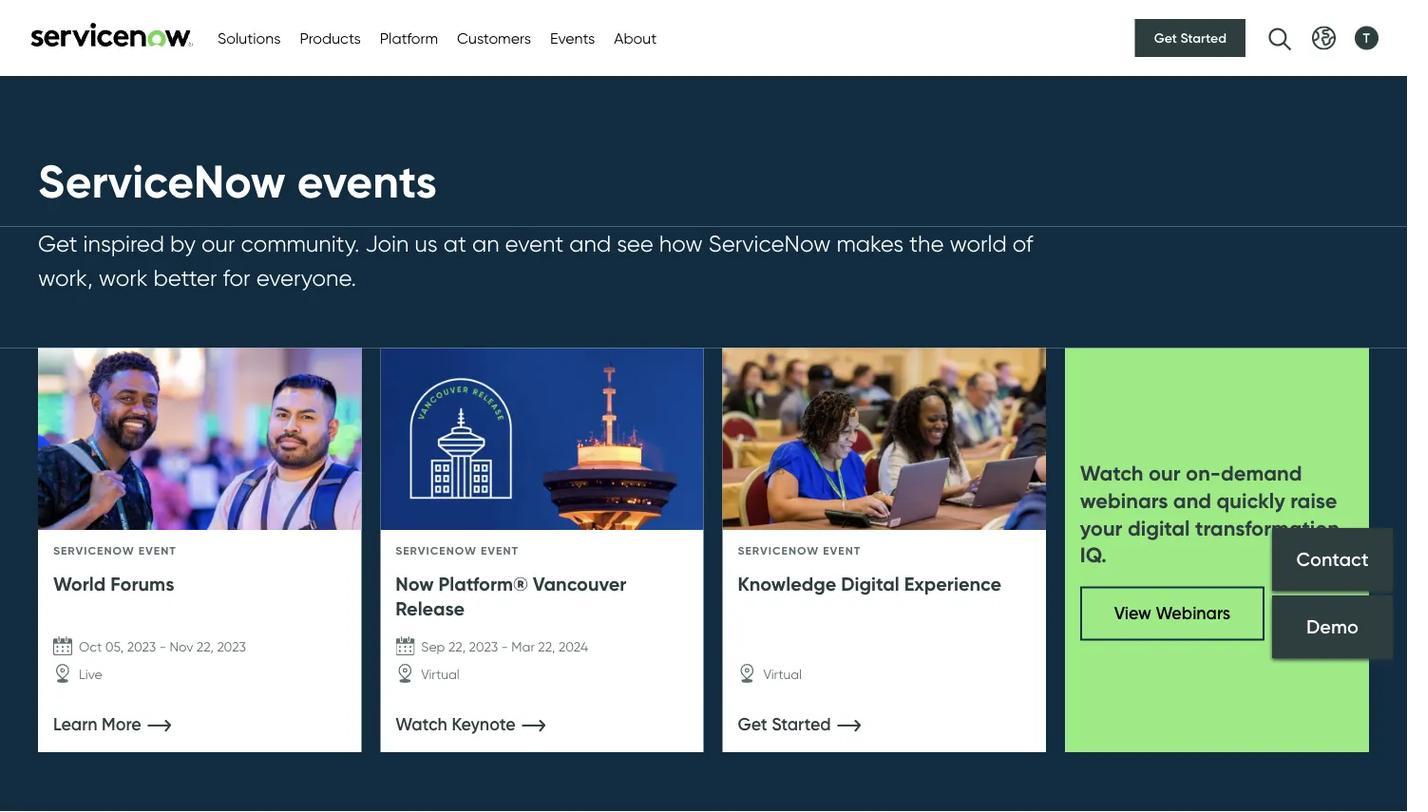 Task type: locate. For each thing, give the bounding box(es) containing it.
knowledge
[[738, 573, 836, 596]]

0 horizontal spatial our
[[201, 230, 235, 257]]

servicenow up "world"
[[53, 544, 135, 558]]

2023
[[127, 639, 156, 655], [217, 639, 246, 655], [469, 639, 498, 655]]

0 horizontal spatial servicenow event
[[53, 544, 176, 558]]

22, right mar on the bottom
[[538, 639, 555, 655]]

2 2023 from the left
[[217, 639, 246, 655]]

release
[[395, 597, 465, 621]]

servicenow right how
[[708, 230, 831, 257]]

22,
[[196, 639, 214, 655], [448, 639, 466, 655], [538, 639, 555, 655]]

1 horizontal spatial event
[[481, 544, 519, 558]]

1 horizontal spatial servicenow event
[[395, 544, 519, 558]]

digital
[[841, 573, 899, 596]]

our left on-
[[1149, 460, 1181, 486]]

1 servicenow event from the left
[[53, 544, 176, 558]]

events
[[297, 152, 437, 210]]

1 horizontal spatial 22,
[[448, 639, 466, 655]]

our inside 'get inspired by our community. join us at an event and see how servicenow makes the world of work, work better for everyone.'
[[201, 230, 235, 257]]

-
[[159, 639, 166, 655], [501, 639, 508, 655]]

1 vertical spatial and
[[1173, 488, 1211, 514]]

2 - from the left
[[501, 639, 508, 655]]

servicenow
[[38, 152, 286, 210], [708, 230, 831, 257], [53, 544, 135, 558], [395, 544, 477, 558], [738, 544, 819, 558]]

1 horizontal spatial -
[[501, 639, 508, 655]]

experience
[[904, 573, 1001, 596]]

2 horizontal spatial 22,
[[538, 639, 555, 655]]

iq.
[[1080, 542, 1107, 568]]

events
[[550, 29, 595, 47]]

1 vertical spatial our
[[1149, 460, 1181, 486]]

our right by
[[201, 230, 235, 257]]

2 22, from the left
[[448, 639, 466, 655]]

2 event from the left
[[481, 544, 519, 558]]

1 2023 from the left
[[127, 639, 156, 655]]

event up knowledge digital experience
[[823, 544, 861, 558]]

0 horizontal spatial -
[[159, 639, 166, 655]]

22, for platform®
[[538, 639, 555, 655]]

get inside get started link
[[1154, 29, 1177, 46]]

get for get inspired by our community. join us at an event and see how servicenow makes the world of work, work better for everyone.
[[38, 230, 78, 257]]

22, right sep
[[448, 639, 466, 655]]

1 horizontal spatial and
[[1173, 488, 1211, 514]]

- left mar on the bottom
[[501, 639, 508, 655]]

oct
[[79, 639, 102, 655]]

1 22, from the left
[[196, 639, 214, 655]]

platform button
[[380, 27, 438, 49]]

2 horizontal spatial event
[[823, 544, 861, 558]]

and
[[569, 230, 611, 257], [1173, 488, 1211, 514]]

webinars
[[1080, 488, 1168, 514]]

0 vertical spatial get
[[1154, 29, 1177, 46]]

3 event from the left
[[823, 544, 861, 558]]

2023 right nov
[[217, 639, 246, 655]]

0 horizontal spatial 22,
[[196, 639, 214, 655]]

event
[[505, 230, 564, 257]]

servicenow for knowledge digital experience
[[738, 544, 819, 558]]

2023 right 05,
[[127, 639, 156, 655]]

22, for forums
[[196, 639, 214, 655]]

1 event from the left
[[138, 544, 176, 558]]

1 horizontal spatial virtual
[[763, 666, 802, 682]]

2 horizontal spatial servicenow event
[[738, 544, 861, 558]]

get left started
[[1154, 29, 1177, 46]]

products
[[300, 29, 361, 47]]

event up platform®
[[481, 544, 519, 558]]

about button
[[614, 27, 657, 49]]

event
[[138, 544, 176, 558], [481, 544, 519, 558], [823, 544, 861, 558]]

1 vertical spatial get
[[38, 230, 78, 257]]

watch
[[1080, 460, 1143, 486]]

2 virtual from the left
[[763, 666, 802, 682]]

1 horizontal spatial our
[[1149, 460, 1181, 486]]

and left see
[[569, 230, 611, 257]]

see
[[617, 230, 653, 257]]

0 vertical spatial our
[[201, 230, 235, 257]]

now platform® vancouver release
[[395, 573, 627, 621]]

3 2023 from the left
[[469, 639, 498, 655]]

servicenow event up world forums on the left bottom
[[53, 544, 176, 558]]

servicenow event for knowledge
[[738, 544, 861, 558]]

demand
[[1221, 460, 1302, 486]]

our
[[201, 230, 235, 257], [1149, 460, 1181, 486]]

2023 left mar on the bottom
[[469, 639, 498, 655]]

virtual
[[421, 666, 460, 682], [763, 666, 802, 682]]

2 servicenow event from the left
[[395, 544, 519, 558]]

0 horizontal spatial get
[[38, 230, 78, 257]]

get
[[1154, 29, 1177, 46], [38, 230, 78, 257]]

servicenow up knowledge
[[738, 544, 819, 558]]

get up the work,
[[38, 230, 78, 257]]

your
[[1080, 515, 1122, 541]]

get inside 'get inspired by our community. join us at an event and see how servicenow makes the world of work, work better for everyone.'
[[38, 230, 78, 257]]

platform®
[[439, 573, 528, 596]]

knowledge digital experience link
[[738, 572, 1031, 612]]

0 horizontal spatial virtual
[[421, 666, 460, 682]]

- left nov
[[159, 639, 166, 655]]

3 servicenow event from the left
[[738, 544, 861, 558]]

0 horizontal spatial 2023
[[127, 639, 156, 655]]

0 vertical spatial and
[[569, 230, 611, 257]]

1 - from the left
[[159, 639, 166, 655]]

0 horizontal spatial event
[[138, 544, 176, 558]]

servicenow event up platform®
[[395, 544, 519, 558]]

world forums
[[53, 573, 174, 596]]

knowledge digital experience
[[738, 573, 1001, 596]]

servicenow for now platform® vancouver release
[[395, 544, 477, 558]]

products button
[[300, 27, 361, 49]]

at
[[443, 230, 466, 257]]

servicenow event
[[53, 544, 176, 558], [395, 544, 519, 558], [738, 544, 861, 558]]

digital
[[1128, 515, 1190, 541]]

get started link
[[1135, 19, 1246, 57]]

now
[[395, 573, 434, 596]]

0 horizontal spatial and
[[569, 230, 611, 257]]

work
[[98, 264, 148, 292]]

of
[[1012, 230, 1033, 257]]

virtual down knowledge
[[763, 666, 802, 682]]

1 horizontal spatial 2023
[[217, 639, 246, 655]]

servicenow image
[[29, 22, 195, 47]]

22, right nov
[[196, 639, 214, 655]]

2 horizontal spatial 2023
[[469, 639, 498, 655]]

and down on-
[[1173, 488, 1211, 514]]

event up forums
[[138, 544, 176, 558]]

servicenow up the now
[[395, 544, 477, 558]]

makes
[[836, 230, 904, 257]]

watch our on-demand webinars and quickly raise your digital transformation iq.
[[1080, 460, 1340, 568]]

servicenow event up knowledge
[[738, 544, 861, 558]]

virtual down sep
[[421, 666, 460, 682]]

1 horizontal spatial get
[[1154, 29, 1177, 46]]

event for digital
[[823, 544, 861, 558]]

3 22, from the left
[[538, 639, 555, 655]]



Task type: vqa. For each thing, say whether or not it's contained in the screenshot.
second Event from the left
yes



Task type: describe. For each thing, give the bounding box(es) containing it.
servicenow inside 'get inspired by our community. join us at an event and see how servicenow makes the world of work, work better for everyone.'
[[708, 230, 831, 257]]

- for platform®
[[501, 639, 508, 655]]

05,
[[105, 639, 124, 655]]

world forums link
[[53, 572, 346, 612]]

platform
[[380, 29, 438, 47]]

inspired
[[83, 230, 164, 257]]

2023 for now platform® vancouver release
[[469, 639, 498, 655]]

now platform® vancouver release link
[[395, 572, 688, 637]]

sep
[[421, 639, 445, 655]]

raise
[[1290, 488, 1337, 514]]

and inside watch our on-demand webinars and quickly raise your digital transformation iq.
[[1173, 488, 1211, 514]]

event for platform®
[[481, 544, 519, 558]]

servicenow event for world
[[53, 544, 176, 558]]

by
[[170, 230, 196, 257]]

solutions button
[[218, 27, 281, 49]]

better
[[154, 264, 217, 292]]

sep 22, 2023                                                          -                             mar 22, 2024
[[421, 639, 588, 655]]

solutions
[[218, 29, 281, 47]]

quickly
[[1217, 488, 1285, 514]]

started
[[1180, 29, 1227, 46]]

customers
[[457, 29, 531, 47]]

about
[[614, 29, 657, 47]]

events button
[[550, 27, 595, 49]]

on-
[[1186, 460, 1221, 486]]

an
[[472, 230, 499, 257]]

mar
[[511, 639, 535, 655]]

event for forums
[[138, 544, 176, 558]]

servicenow events
[[38, 152, 437, 210]]

how
[[659, 230, 703, 257]]

2024
[[559, 639, 588, 655]]

everyone.
[[256, 264, 356, 292]]

for
[[223, 264, 250, 292]]

servicenow for world forums
[[53, 544, 135, 558]]

us
[[415, 230, 438, 257]]

transformation
[[1195, 515, 1340, 541]]

vancouver
[[533, 573, 627, 596]]

servicenow event for now
[[395, 544, 519, 558]]

the
[[909, 230, 944, 257]]

community.
[[241, 230, 360, 257]]

forums
[[110, 573, 174, 596]]

nov
[[170, 639, 193, 655]]

get inspired by our community. join us at an event and see how servicenow makes the world of work, work better for everyone.
[[38, 230, 1033, 292]]

oct 05, 2023                                                          -                             nov 22, 2023
[[79, 639, 246, 655]]

work,
[[38, 264, 93, 292]]

join
[[365, 230, 409, 257]]

1 virtual from the left
[[421, 666, 460, 682]]

and inside 'get inspired by our community. join us at an event and see how servicenow makes the world of work, work better for everyone.'
[[569, 230, 611, 257]]

our inside watch our on-demand webinars and quickly raise your digital transformation iq.
[[1149, 460, 1181, 486]]

servicenow up by
[[38, 152, 286, 210]]

live
[[79, 666, 102, 682]]

- for forums
[[159, 639, 166, 655]]

world
[[53, 573, 106, 596]]

world
[[950, 230, 1007, 257]]

customers button
[[457, 27, 531, 49]]

2023 for world forums
[[127, 639, 156, 655]]

get for get started
[[1154, 29, 1177, 46]]

get started
[[1154, 29, 1227, 46]]



